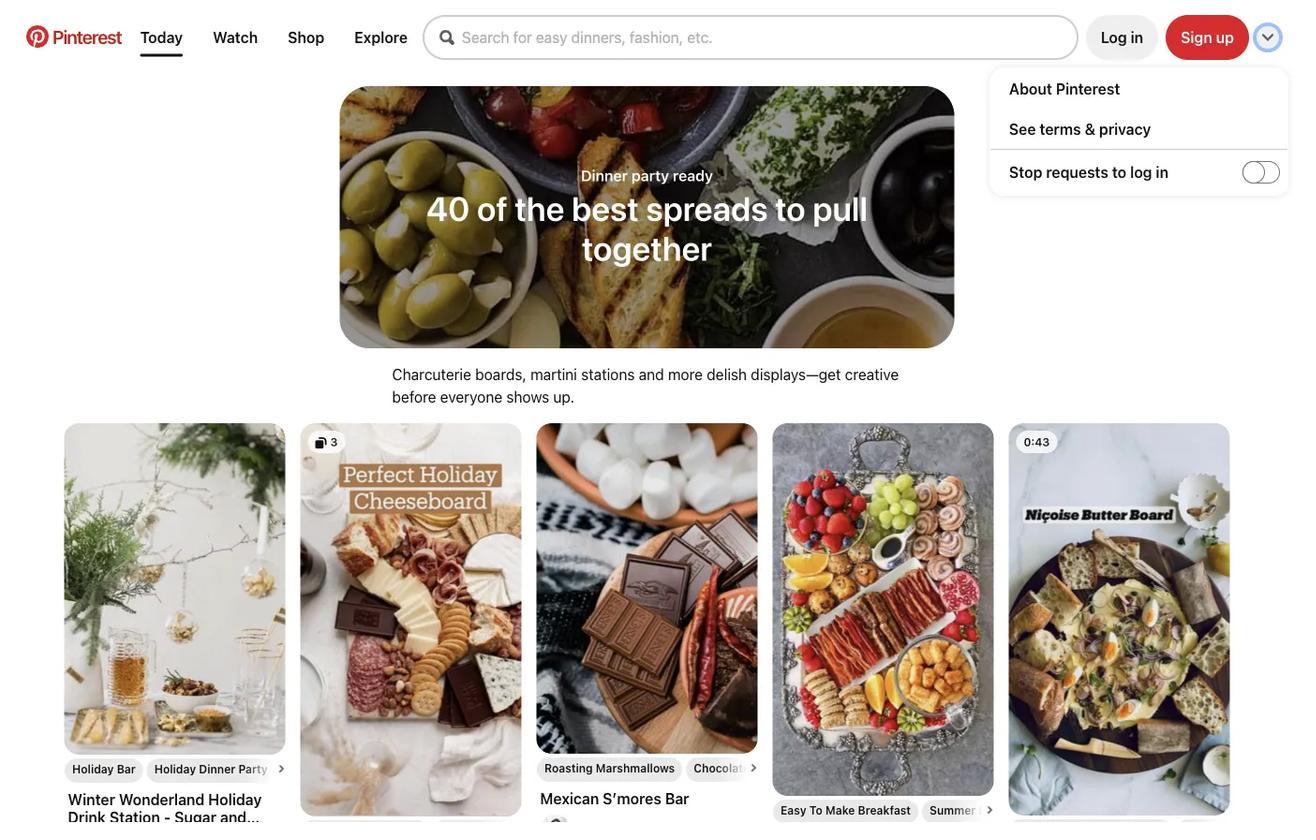 Task type: locate. For each thing, give the bounding box(es) containing it.
1 horizontal spatial breakfast
[[979, 804, 1032, 817]]

scroll image
[[750, 765, 758, 772], [987, 807, 994, 815]]

0 vertical spatial to
[[1112, 164, 1127, 181]]

wonderland
[[119, 791, 205, 809]]

bar up wonderland
[[116, 763, 135, 776]]

shop link
[[280, 21, 332, 54]]

ready
[[673, 167, 713, 185]]

0 horizontal spatial to
[[775, 188, 806, 228]]

0 horizontal spatial in
[[1131, 29, 1144, 46]]

pinterest
[[52, 25, 122, 47], [1056, 80, 1120, 97]]

search image
[[440, 30, 455, 45]]

sign
[[1181, 29, 1213, 46]]

1 vertical spatial bar
[[665, 790, 690, 808]]

dinner left party
[[199, 763, 235, 776]]

3
[[330, 436, 338, 449]]

breakfast right summer
[[979, 804, 1032, 817]]

0 vertical spatial bar
[[116, 763, 135, 776]]

displays—get
[[751, 366, 841, 384]]

watch link
[[205, 21, 265, 54]]

see
[[1010, 120, 1036, 138]]

holiday up the winter
[[72, 763, 113, 776]]

0:43 link
[[1009, 424, 1230, 816]]

roasting marshmallows link
[[544, 762, 675, 775]]

winter wonderland holiday drink station - sugar an
[[68, 791, 262, 824]]

party
[[632, 167, 669, 185]]

winter wonderland holiday drink station - sugar an button
[[64, 784, 285, 824], [68, 791, 282, 824]]

shop
[[288, 29, 324, 46]]

pinwheel appetizers, cold appetizers, cheese appetizers, finger food appetizers, christmas appetizers, finger foods, holiday desserts, holiday recipes, entryway image
[[300, 424, 522, 817]]

easy to make breakfast link
[[780, 804, 911, 817]]

pinterest inside pinterest link
[[52, 25, 122, 47]]

2 horizontal spatial holiday
[[208, 791, 262, 809]]

requests
[[1046, 164, 1109, 181]]

2 breakfast from the left
[[979, 804, 1032, 817]]

1 horizontal spatial scroll image
[[987, 807, 994, 815]]

charcuterie
[[392, 366, 471, 384]]

log in
[[1101, 29, 1144, 46]]

muy bueno {mexican recipes} image
[[540, 815, 570, 824]]

about pinterest link
[[1010, 80, 1288, 97]]

breakfast right make
[[858, 804, 911, 817]]

0 horizontal spatial holiday
[[72, 763, 113, 776]]

to
[[809, 804, 822, 817]]

the
[[515, 188, 565, 228]]

in
[[1131, 29, 1144, 46], [1156, 164, 1169, 181]]

holiday dinner party link
[[154, 763, 267, 776]]

1 horizontal spatial pinterest
[[1056, 80, 1120, 97]]

mexican
[[540, 790, 599, 808]]

breakfast
[[858, 804, 911, 817], [979, 804, 1032, 817]]

0 vertical spatial scroll image
[[750, 765, 758, 772]]

see terms & privacy link
[[1010, 120, 1288, 138]]

martini
[[531, 366, 577, 384]]

pinterest right pinterest icon on the top left of the page
[[52, 25, 122, 47]]

watch
[[213, 29, 258, 46]]

identifier that shows the pin type image
[[315, 438, 327, 449]]

0 horizontal spatial pinterest
[[52, 25, 122, 47]]

1 vertical spatial dinner
[[199, 763, 235, 776]]

drink
[[68, 809, 106, 824]]

0 horizontal spatial breakfast
[[858, 804, 911, 817]]

1 horizontal spatial bar
[[665, 790, 690, 808]]

in right log
[[1131, 29, 1144, 46]]

best
[[572, 188, 639, 228]]

sugar
[[175, 809, 216, 824]]

Search text field
[[462, 29, 1077, 46]]

0 horizontal spatial scroll image
[[750, 765, 758, 772]]

1 horizontal spatial in
[[1156, 164, 1169, 181]]

holiday
[[72, 763, 113, 776], [154, 763, 196, 776], [208, 791, 262, 809]]

see terms & privacy
[[1010, 120, 1151, 138]]

1 horizontal spatial holiday
[[154, 763, 196, 776]]

0 horizontal spatial dinner
[[199, 763, 235, 776]]

dinner up best
[[581, 167, 628, 185]]

mexican s'mores bar button
[[537, 783, 758, 824], [540, 790, 754, 808]]

dinner
[[581, 167, 628, 185], [199, 763, 235, 776]]

0 vertical spatial pinterest
[[52, 25, 122, 47]]

boards,
[[475, 366, 527, 384]]

1 horizontal spatial dinner
[[581, 167, 628, 185]]

summer breakfast
[[929, 804, 1032, 817]]

dinner inside list
[[199, 763, 235, 776]]

easy to make breakfast
[[780, 804, 911, 817]]

in right 'log' on the top right of the page
[[1156, 164, 1169, 181]]

to left pull
[[775, 188, 806, 228]]

to
[[1112, 164, 1127, 181], [775, 188, 806, 228]]

bar
[[116, 763, 135, 776], [665, 790, 690, 808]]

a beautiful breakfast charcuterie board makes brunch so easy, and features crispy bacon, sausage, fresh fruit, tater tots and more. easy to make breakfast, summer breakfast, breakfast party, brunch party, best breakfast, group breakfast, charcuterie recipes, charcuterie board, oven cooked bacon image
[[773, 424, 994, 797]]

to left 'log' on the top right of the page
[[1112, 164, 1127, 181]]

we've created a winter wonderland holiday drink station for christmas. plus a recipe for mulled pineapple cider! #winterpunch #pineapplepunch #cocktailrecipe holiday bar, holiday dinner party, holiday parties, holiday season, holiday decor, winter holiday, holiday coffee, christmas cocktails, holiday cocktails image
[[64, 424, 285, 756]]

bar right s'mores
[[665, 790, 690, 808]]

log
[[1101, 29, 1127, 46]]

scroll image
[[278, 766, 285, 773]]

pinterest link
[[15, 25, 133, 48]]

dinner inside dinner party ready 40 of the best spreads to pull together
[[581, 167, 628, 185]]

pinterest up &
[[1056, 80, 1120, 97]]

holiday for holiday bar
[[72, 763, 113, 776]]

1 vertical spatial to
[[775, 188, 806, 228]]

spreads
[[646, 188, 768, 228]]

1 vertical spatial in
[[1156, 164, 1169, 181]]

list
[[57, 424, 1238, 824]]

explore
[[354, 29, 408, 46]]

&
[[1085, 120, 1096, 138]]

1 vertical spatial scroll image
[[987, 807, 994, 815]]

creative
[[845, 366, 899, 384]]

0 vertical spatial dinner
[[581, 167, 628, 185]]

sign up
[[1181, 29, 1234, 46]]

holiday down party
[[208, 791, 262, 809]]

0 vertical spatial in
[[1131, 29, 1144, 46]]

winter
[[68, 791, 115, 809]]

roasting
[[544, 762, 593, 775]]

holiday inside the winter wonderland holiday drink station - sugar an
[[208, 791, 262, 809]]

holiday up wonderland
[[154, 763, 196, 776]]

stop
[[1010, 164, 1043, 181]]

in inside button
[[1131, 29, 1144, 46]]



Task type: vqa. For each thing, say whether or not it's contained in the screenshot.
the Holiday within the the Winter Wonderland Holiday Drink Station - Sugar an
yes



Task type: describe. For each thing, give the bounding box(es) containing it.
summer
[[929, 804, 976, 817]]

before
[[392, 389, 436, 406]]

today link
[[133, 21, 190, 54]]

explore link
[[347, 21, 415, 54]]

roasting marshmallows
[[544, 762, 675, 775]]

to inside dinner party ready 40 of the best spreads to pull together
[[775, 188, 806, 228]]

0:43
[[1024, 436, 1050, 449]]

pinterest image
[[26, 25, 49, 48]]

-
[[164, 809, 171, 824]]

about
[[1010, 80, 1053, 97]]

together
[[582, 228, 712, 268]]

healthy chicken casserole, casserole recipes, egg recipes, fish recipes, delicious healthy recipes, yummy food, health meal plan, roasted garlic image
[[1009, 424, 1230, 816]]

station
[[109, 809, 160, 824]]

summer breakfast link
[[929, 804, 1032, 817]]

1 horizontal spatial to
[[1112, 164, 1127, 181]]

up.
[[553, 389, 575, 406]]

1 breakfast from the left
[[858, 804, 911, 817]]

stop requests to log in
[[1010, 164, 1169, 181]]

1 vertical spatial pinterest
[[1056, 80, 1120, 97]]

more
[[668, 366, 703, 384]]

40
[[426, 188, 470, 228]]

easy
[[780, 804, 806, 817]]

list containing mexican s'mores bar
[[57, 424, 1238, 824]]

log
[[1131, 164, 1153, 181]]

pull
[[813, 188, 868, 228]]

today
[[140, 29, 183, 46]]

3 button
[[300, 424, 522, 824]]

0:43 button
[[1009, 424, 1230, 824]]

sign up button
[[1166, 15, 1249, 60]]

scroll image for easy to make breakfast
[[987, 807, 994, 815]]

marshmallows
[[596, 762, 675, 775]]

mexican s'mores bar. one of my favorite things about summer is camping and s'mores. roasting marshmallows over an open campfire always makes me feel like a kid again but this diy s'mores station would be a hit for a backyard party. all you need is terracotta clay pots, trays, cooking fuel, and lava rocks. enjoy! #muybuenocookbook #smores roasting marshmallows, chocolate marshmallows, all you need is, maria cookies, camping smores, fiesta recipes, snack station, terra cotta clay pots, mexican chocolate image
[[537, 424, 758, 755]]

and
[[639, 366, 664, 384]]

delish
[[707, 366, 747, 384]]

mexican s'mores bar
[[540, 790, 690, 808]]

privacy
[[1100, 120, 1151, 138]]

dinner party ready 40 of the best spreads to pull together
[[426, 167, 868, 268]]

stations
[[581, 366, 635, 384]]

make
[[825, 804, 855, 817]]

s'mores
[[603, 790, 662, 808]]

scroll image for roasting marshmallows
[[750, 765, 758, 772]]

of
[[477, 188, 508, 228]]

up
[[1216, 29, 1234, 46]]

holiday for holiday dinner party
[[154, 763, 196, 776]]

holiday bar
[[72, 763, 135, 776]]

party
[[238, 763, 267, 776]]

about pinterest
[[1010, 80, 1120, 97]]

holiday dinner party
[[154, 763, 267, 776]]

holiday bar link
[[72, 763, 135, 776]]

terms
[[1040, 120, 1081, 138]]

pinterest button
[[15, 25, 133, 50]]

0 horizontal spatial bar
[[116, 763, 135, 776]]

log in button
[[1086, 15, 1159, 60]]

shows
[[506, 389, 549, 406]]

charcuterie boards, martini stations and more delish displays—get creative before everyone shows up.
[[392, 366, 899, 406]]

everyone
[[440, 389, 503, 406]]

40 of the best spreads to pull together image
[[340, 86, 955, 349]]

3 link
[[300, 424, 522, 817]]



